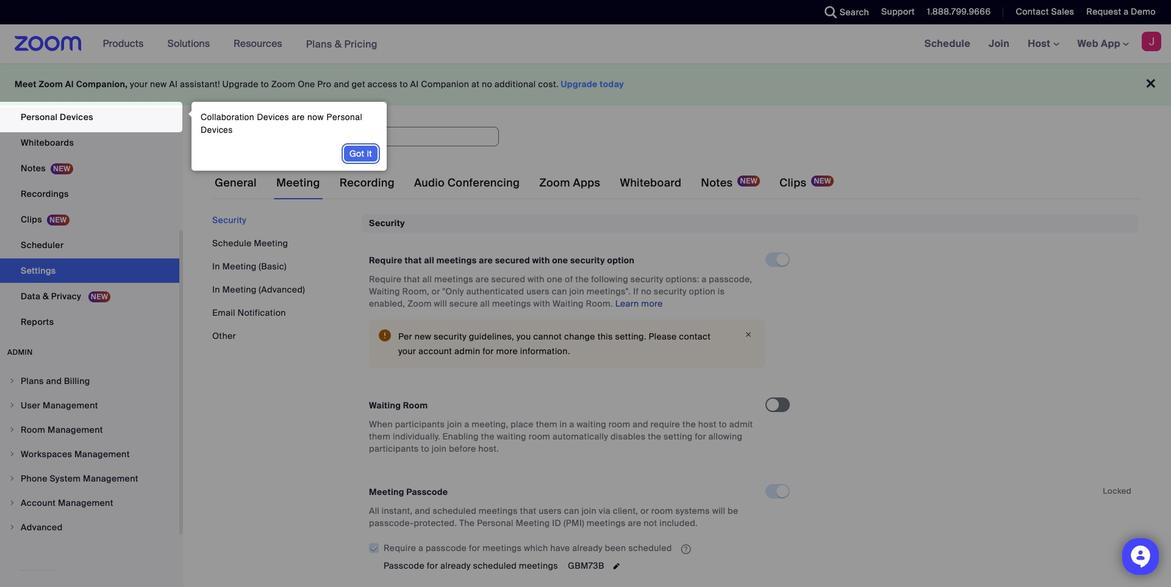 Task type: vqa. For each thing, say whether or not it's contained in the screenshot.
on to the left
no



Task type: describe. For each thing, give the bounding box(es) containing it.
meetings navigation
[[915, 24, 1171, 64]]

plans
[[306, 38, 332, 50]]

1 ai from the left
[[65, 79, 74, 90]]

today
[[600, 79, 624, 90]]

1 horizontal spatial devices
[[201, 125, 233, 135]]

2 zoom from the left
[[271, 79, 295, 90]]

collaboration
[[201, 112, 254, 122]]

1 to from the left
[[261, 79, 269, 90]]

access
[[368, 79, 397, 90]]

meet zoom ai companion, footer
[[0, 63, 1171, 106]]

product information navigation
[[94, 24, 387, 64]]

personal devices link
[[0, 105, 179, 129]]

2 ai from the left
[[169, 79, 178, 90]]

schedule link
[[915, 24, 980, 63]]

pro
[[317, 79, 331, 90]]

join link
[[980, 24, 1019, 63]]

request
[[1087, 6, 1121, 17]]

personal devices
[[21, 112, 93, 123]]

personal inside collaboration devices are now personal devices
[[327, 112, 362, 122]]

2 to from the left
[[400, 79, 408, 90]]

and
[[334, 79, 349, 90]]

contact sales
[[1016, 6, 1074, 17]]

sales
[[1051, 6, 1074, 17]]

chat with bot image
[[1130, 546, 1152, 571]]

got it button
[[344, 146, 378, 162]]

support
[[881, 6, 915, 17]]



Task type: locate. For each thing, give the bounding box(es) containing it.
collaboration devices are now personal devices
[[201, 112, 362, 135]]

1 horizontal spatial zoom
[[271, 79, 295, 90]]

1.888.799.9666 button
[[918, 0, 994, 24], [927, 6, 991, 17]]

companion,
[[76, 79, 128, 90]]

upgrade right cost.
[[561, 79, 598, 90]]

devices left are
[[257, 112, 289, 122]]

devices down companion,
[[60, 112, 93, 123]]

pricing
[[344, 38, 378, 50]]

1 upgrade from the left
[[222, 79, 258, 90]]

2 horizontal spatial ai
[[410, 79, 419, 90]]

no
[[482, 79, 492, 90]]

are
[[292, 112, 305, 122]]

3 ai from the left
[[410, 79, 419, 90]]

at
[[471, 79, 480, 90]]

request a demo link
[[1077, 0, 1171, 24], [1087, 6, 1156, 17]]

0 horizontal spatial personal
[[21, 112, 58, 123]]

1 horizontal spatial to
[[400, 79, 408, 90]]

cost.
[[538, 79, 559, 90]]

assistant!
[[180, 79, 220, 90]]

ai
[[65, 79, 74, 90], [169, 79, 178, 90], [410, 79, 419, 90]]

1 zoom from the left
[[39, 79, 63, 90]]

additional
[[495, 79, 536, 90]]

your
[[130, 79, 148, 90]]

1.888.799.9666
[[927, 6, 991, 17]]

it
[[367, 149, 372, 159]]

upgrade up "collaboration"
[[222, 79, 258, 90]]

dialog containing collaboration devices are now personal devices
[[185, 102, 387, 171]]

personal right "now" on the left top of page
[[327, 112, 362, 122]]

&
[[335, 38, 342, 50]]

schedule
[[924, 37, 970, 50]]

plans & pricing
[[306, 38, 378, 50]]

contact sales link
[[1007, 0, 1077, 24], [1016, 6, 1074, 17]]

contact
[[1016, 6, 1049, 17]]

devices for personal
[[60, 112, 93, 123]]

zoom right meet
[[39, 79, 63, 90]]

devices down "collaboration"
[[201, 125, 233, 135]]

banner
[[0, 24, 1171, 64]]

0 horizontal spatial to
[[261, 79, 269, 90]]

companion
[[421, 79, 469, 90]]

join
[[989, 37, 1010, 50]]

to left one
[[261, 79, 269, 90]]

1 horizontal spatial upgrade
[[561, 79, 598, 90]]

to
[[261, 79, 269, 90], [400, 79, 408, 90]]

banner containing schedule
[[0, 24, 1171, 64]]

one
[[298, 79, 315, 90]]

meet zoom ai companion, your new ai assistant! upgrade to zoom one pro and get access to ai companion at no additional cost. upgrade today
[[15, 79, 624, 90]]

zoom left one
[[271, 79, 295, 90]]

2 horizontal spatial devices
[[257, 112, 289, 122]]

0 horizontal spatial ai
[[65, 79, 74, 90]]

new
[[150, 79, 167, 90]]

demo
[[1131, 6, 1156, 17]]

dialog
[[185, 102, 387, 171]]

personal down meet
[[21, 112, 58, 123]]

personal inside personal devices link
[[21, 112, 58, 123]]

support link
[[872, 0, 918, 24], [881, 6, 915, 17]]

personal
[[21, 112, 58, 123], [327, 112, 362, 122]]

ai left companion,
[[65, 79, 74, 90]]

0 horizontal spatial zoom
[[39, 79, 63, 90]]

a
[[1124, 6, 1129, 17]]

contact sales link up join
[[1007, 0, 1077, 24]]

0 horizontal spatial upgrade
[[222, 79, 258, 90]]

request a demo
[[1087, 6, 1156, 17]]

meet
[[15, 79, 37, 90]]

devices for collaboration
[[257, 112, 289, 122]]

got
[[349, 149, 364, 159]]

contact sales link up meetings navigation
[[1016, 6, 1074, 17]]

upgrade today link
[[561, 79, 624, 90]]

devices
[[60, 112, 93, 123], [257, 112, 289, 122], [201, 125, 233, 135]]

0 horizontal spatial devices
[[60, 112, 93, 123]]

now
[[307, 112, 324, 122]]

to right access
[[400, 79, 408, 90]]

1 horizontal spatial personal
[[327, 112, 362, 122]]

upgrade
[[222, 79, 258, 90], [561, 79, 598, 90]]

1 horizontal spatial ai
[[169, 79, 178, 90]]

zoom
[[39, 79, 63, 90], [271, 79, 295, 90]]

ai left companion
[[410, 79, 419, 90]]

plans & pricing link
[[306, 38, 378, 50], [306, 38, 378, 50]]

get
[[352, 79, 365, 90]]

got it
[[349, 149, 372, 159]]

2 upgrade from the left
[[561, 79, 598, 90]]

ai right new
[[169, 79, 178, 90]]



